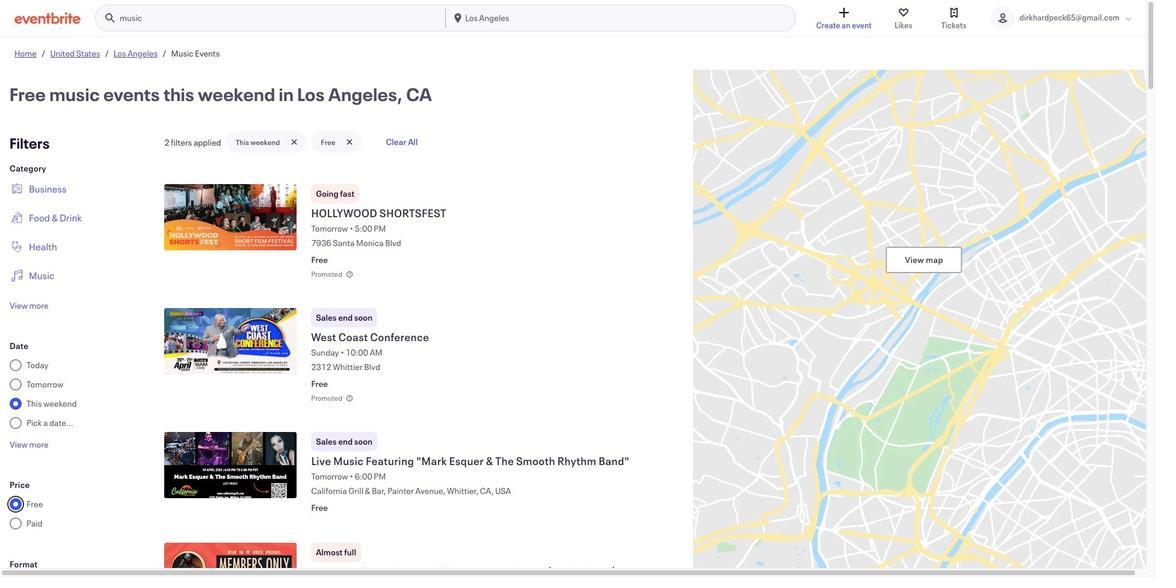 Task type: locate. For each thing, give the bounding box(es) containing it.
1 vertical spatial view more element
[[10, 439, 49, 450]]

0 vertical spatial view more element
[[10, 300, 49, 311]]

view more element
[[10, 300, 49, 311], [10, 439, 49, 450]]

members only: live music & poetry experience (artist ticket) primary image image
[[164, 543, 297, 577]]

main navigation element
[[95, 5, 796, 31]]

eventbrite image
[[14, 12, 81, 24]]



Task type: vqa. For each thing, say whether or not it's contained in the screenshot.
9:30pm
no



Task type: describe. For each thing, give the bounding box(es) containing it.
west coast conference primary image image
[[164, 308, 297, 375]]

2 view more element from the top
[[10, 439, 49, 450]]

hollywood shortsfest primary image image
[[164, 184, 297, 250]]

live music featuring "mark esquer & the smooth rhythm band" primary image image
[[164, 432, 297, 499]]

1 view more element from the top
[[10, 300, 49, 311]]



